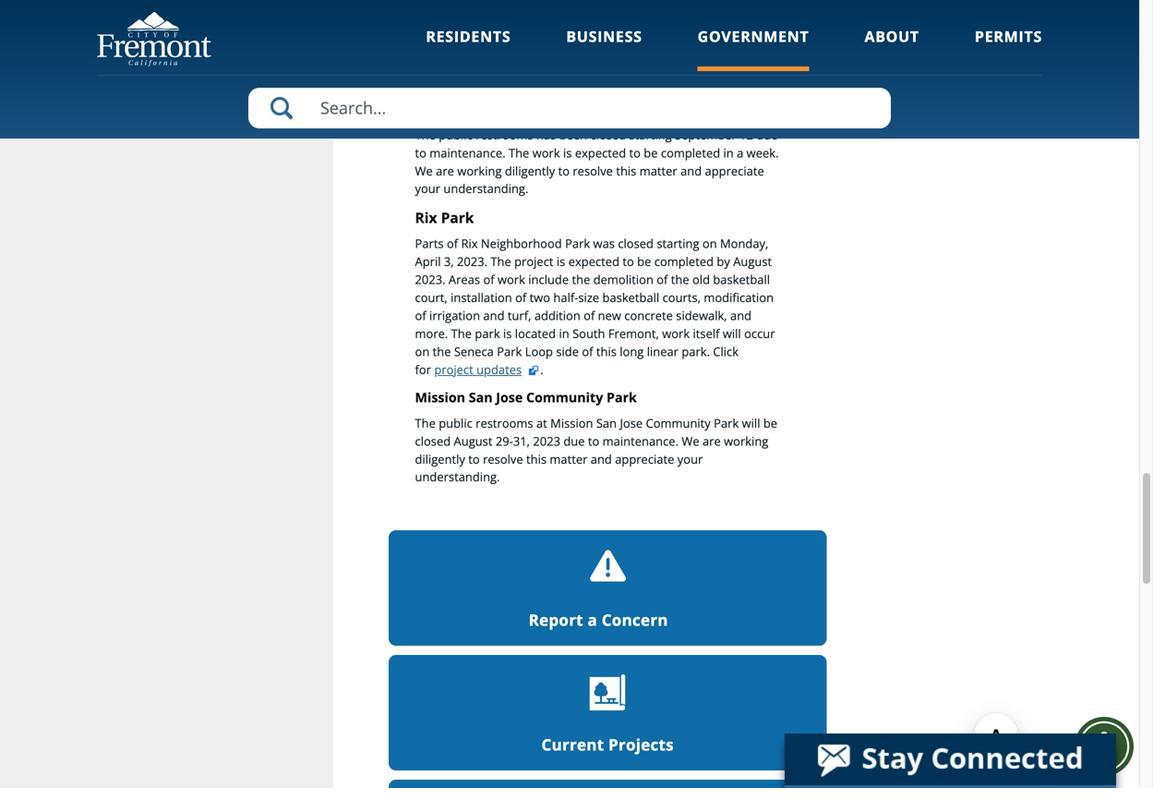 Task type: describe. For each thing, give the bounding box(es) containing it.
your inside the public restrooms has been closed starting september 12 due to maintenance. the work is expected to be completed in a week. we are working diligently to resolve this matter and appreciate your understanding.
[[415, 180, 441, 197]]

your inside mission san jose community park the public restrooms at mission san jose community park will be closed august 29-31, 2023 due to maintenance. we are working diligently to resolve this matter and appreciate your understanding.
[[678, 451, 703, 467]]

1 horizontal spatial 2023.
[[457, 253, 488, 270]]

Search text field
[[249, 88, 892, 128]]

september inside pickleball courts coming soon to court #6 at the fremont tennis center. courts 4, 5, & 6 will remain closed through monday, september 11, 2023 to allow the curing of resurfacing product to complete. for questions, call (510) 494-4372 or send an
[[415, 54, 477, 70]]

center.
[[415, 36, 456, 52]]

linear
[[647, 343, 679, 360]]

side
[[556, 343, 579, 360]]

0 horizontal spatial mission
[[415, 389, 466, 406]]

september inside the public restrooms has been closed starting september 12 due to maintenance. the work is expected to be completed in a week. we are working diligently to resolve this matter and appreciate your understanding.
[[675, 127, 737, 143]]

updates
[[477, 361, 522, 378]]

park
[[475, 325, 500, 342]]

closed inside pickleball courts coming soon to court #6 at the fremont tennis center. courts 4, 5, & 6 will remain closed through monday, september 11, 2023 to allow the curing of resurfacing product to complete. for questions, call (510) 494-4372 or send an
[[611, 36, 647, 52]]

to down 6
[[530, 54, 542, 70]]

6
[[537, 36, 544, 52]]

1 vertical spatial work
[[498, 271, 526, 288]]

april
[[415, 253, 441, 270]]

are inside mission san jose community park the public restrooms at mission san jose community park will be closed august 29-31, 2023 due to maintenance. we are working diligently to resolve this matter and appreciate your understanding.
[[703, 433, 721, 449]]

questions,
[[495, 72, 553, 88]]

courts
[[459, 36, 496, 52]]

parts
[[415, 235, 444, 252]]

the down irrigation
[[451, 325, 472, 342]]

allow
[[545, 54, 574, 70]]

been
[[560, 127, 588, 143]]

the down search text box
[[509, 144, 530, 161]]

will inside "parts of rix neighborhood park was closed starting on monday, april 3, 2023. the project is expected to be completed by august 2023. areas of work include the demolition of the old basketball court, installation of two half-size basketball courts, modification of irrigation and turf, addition of new concrete sidewalk, and more. the park is located in south fremont, work itself will occur on the seneca park loop side of this long linear park. click for"
[[723, 325, 742, 342]]

business
[[567, 26, 643, 46]]

courts,
[[663, 289, 701, 306]]

for
[[415, 361, 431, 378]]

1 horizontal spatial basketball
[[714, 271, 771, 288]]

permits link
[[976, 26, 1043, 71]]

concern
[[602, 610, 669, 631]]

be inside "parts of rix neighborhood park was closed starting on monday, april 3, 2023. the project is expected to be completed by august 2023. areas of work include the demolition of the old basketball court, installation of two half-size basketball courts, modification of irrigation and turf, addition of new concrete sidewalk, and more. the park is located in south fremont, work itself will occur on the seneca park loop side of this long linear park. click for"
[[638, 253, 652, 270]]

government
[[698, 26, 810, 46]]

government link
[[698, 26, 810, 71]]

was
[[594, 235, 615, 252]]

fremont,
[[609, 325, 659, 342]]

12
[[740, 127, 754, 143]]

starting inside the public restrooms has been closed starting september 12 due to maintenance. the work is expected to be completed in a week. we are working diligently to resolve this matter and appreciate your understanding.
[[630, 127, 672, 143]]

494-
[[608, 72, 633, 88]]

0 vertical spatial on
[[703, 235, 718, 252]]

4372
[[633, 72, 660, 88]]

of up courts,
[[657, 271, 668, 288]]

sidewalk,
[[677, 307, 728, 324]]

of up 'turf,'
[[516, 289, 527, 306]]

0 vertical spatial community
[[527, 389, 604, 406]]

to inside "parts of rix neighborhood park was closed starting on monday, april 3, 2023. the project is expected to be completed by august 2023. areas of work include the demolition of the old basketball court, installation of two half-size basketball courts, modification of irrigation and turf, addition of new concrete sidewalk, and more. the park is located in south fremont, work itself will occur on the seneca park loop side of this long linear park. click for"
[[623, 253, 635, 270]]

1 vertical spatial san
[[597, 415, 617, 431]]

turf,
[[508, 307, 532, 324]]

business link
[[567, 26, 643, 71]]

mission san jose community park the public restrooms at mission san jose community park will be closed august 29-31, 2023 due to maintenance. we are working diligently to resolve this matter and appreciate your understanding.
[[415, 389, 778, 485]]

resurfacing
[[651, 54, 714, 70]]

courts
[[470, 18, 506, 34]]

to up remain
[[583, 18, 595, 34]]

permits
[[976, 26, 1043, 46]]

current projects
[[542, 734, 674, 755]]

we inside the public restrooms has been closed starting september 12 due to maintenance. the work is expected to be completed in a week. we are working diligently to resolve this matter and appreciate your understanding.
[[415, 162, 433, 179]]

project updates
[[435, 361, 522, 378]]

send
[[678, 72, 705, 88]]

an
[[708, 72, 722, 88]]

rix park
[[415, 208, 474, 227]]

restrooms inside the public restrooms has been closed starting september 12 due to maintenance. the work is expected to be completed in a week. we are working diligently to resolve this matter and appreciate your understanding.
[[476, 127, 534, 143]]

park.
[[682, 343, 710, 360]]

occur
[[745, 325, 776, 342]]

august inside mission san jose community park the public restrooms at mission san jose community park will be closed august 29-31, 2023 due to maintenance. we are working diligently to resolve this matter and appreciate your understanding.
[[454, 433, 493, 449]]

in inside the public restrooms has been closed starting september 12 due to maintenance. the work is expected to be completed in a week. we are working diligently to resolve this matter and appreciate your understanding.
[[724, 144, 734, 161]]

expected inside "parts of rix neighborhood park was closed starting on monday, april 3, 2023. the project is expected to be completed by august 2023. areas of work include the demolition of the old basketball court, installation of two half-size basketball courts, modification of irrigation and turf, addition of new concrete sidewalk, and more. the park is located in south fremont, work itself will occur on the seneca park loop side of this long linear park. click for"
[[569, 253, 620, 270]]

2 horizontal spatial work
[[663, 325, 690, 342]]

1 vertical spatial community
[[646, 415, 711, 431]]

residents link
[[426, 26, 511, 71]]

or
[[663, 72, 675, 88]]

size
[[579, 289, 600, 306]]

product
[[717, 54, 761, 70]]

diligently inside mission san jose community park the public restrooms at mission san jose community park will be closed august 29-31, 2023 due to maintenance. we are working diligently to resolve this matter and appreciate your understanding.
[[415, 451, 466, 467]]

through
[[650, 36, 695, 52]]

due inside the public restrooms has been closed starting september 12 due to maintenance. the work is expected to be completed in a week. we are working diligently to resolve this matter and appreciate your understanding.
[[757, 127, 778, 143]]

to up "rix park"
[[415, 144, 427, 161]]

the inside mission san jose community park the public restrooms at mission san jose community park will be closed august 29-31, 2023 due to maintenance. we are working diligently to resolve this matter and appreciate your understanding.
[[415, 415, 436, 431]]

working inside the public restrooms has been closed starting september 12 due to maintenance. the work is expected to be completed in a week. we are working diligently to resolve this matter and appreciate your understanding.
[[458, 162, 502, 179]]

old
[[693, 271, 710, 288]]

concrete
[[625, 307, 673, 324]]

(510)
[[577, 72, 605, 88]]

complete.
[[415, 72, 471, 88]]

the public restrooms has been closed starting september 12 due to maintenance. the work is expected to be completed in a week. we are working diligently to resolve this matter and appreciate your understanding.
[[415, 127, 779, 197]]

about
[[865, 26, 920, 46]]

neighborhood
[[481, 235, 562, 252]]

addition
[[535, 307, 581, 324]]

park down 'long'
[[607, 389, 637, 406]]

of inside pickleball courts coming soon to court #6 at the fremont tennis center. courts 4, 5, & 6 will remain closed through monday, september 11, 2023 to allow the curing of resurfacing product to complete. for questions, call (510) 494-4372 or send an
[[637, 54, 648, 70]]

of up installation
[[484, 271, 495, 288]]

of down court,
[[415, 307, 427, 324]]

remain
[[568, 36, 608, 52]]

the down complete.
[[415, 127, 436, 143]]

due inside mission san jose community park the public restrooms at mission san jose community park will be closed august 29-31, 2023 due to maintenance. we are working diligently to resolve this matter and appreciate your understanding.
[[564, 433, 585, 449]]

matter inside mission san jose community park the public restrooms at mission san jose community park will be closed august 29-31, 2023 due to maintenance. we are working diligently to resolve this matter and appreciate your understanding.
[[550, 451, 588, 467]]

about link
[[865, 26, 920, 71]]

residents
[[426, 26, 511, 46]]

5,
[[512, 36, 522, 52]]

two
[[530, 289, 551, 306]]

park planning blueprint image
[[589, 673, 627, 712]]

to down been
[[559, 162, 570, 179]]

1 horizontal spatial mission
[[551, 415, 594, 431]]

completed inside "parts of rix neighborhood park was closed starting on monday, april 3, 2023. the project is expected to be completed by august 2023. areas of work include the demolition of the old basketball court, installation of two half-size basketball courts, modification of irrigation and turf, addition of new concrete sidewalk, and more. the park is located in south fremont, work itself will occur on the seneca park loop side of this long linear park. click for"
[[655, 253, 714, 270]]

a inside the public restrooms has been closed starting september 12 due to maintenance. the work is expected to be completed in a week. we are working diligently to resolve this matter and appreciate your understanding.
[[737, 144, 744, 161]]

park up parts
[[441, 208, 474, 227]]

pickleball courts coming soon to court #6 at the fremont tennis center. courts 4, 5, & 6 will remain closed through monday, september 11, 2023 to allow the curing of resurfacing product to complete. for questions, call (510) 494-4372 or send an
[[415, 18, 776, 88]]

more.
[[415, 325, 448, 342]]

the up through
[[662, 18, 680, 34]]

project inside "parts of rix neighborhood park was closed starting on monday, april 3, 2023. the project is expected to be completed by august 2023. areas of work include the demolition of the old basketball court, installation of two half-size basketball courts, modification of irrigation and turf, addition of new concrete sidewalk, and more. the park is located in south fremont, work itself will occur on the seneca park loop side of this long linear park. click for"
[[515, 253, 554, 270]]

report a concern
[[529, 610, 669, 631]]

click
[[714, 343, 739, 360]]

pickleball
[[415, 18, 467, 34]]

parts of rix neighborhood park was closed starting on monday, april 3, 2023. the project is expected to be completed by august 2023. areas of work include the demolition of the old basketball court, installation of two half-size basketball courts, modification of irrigation and turf, addition of new concrete sidewalk, and more. the park is located in south fremont, work itself will occur on the seneca park loop side of this long linear park. click for
[[415, 235, 776, 378]]

working inside mission san jose community park the public restrooms at mission san jose community park will be closed august 29-31, 2023 due to maintenance. we are working diligently to resolve this matter and appreciate your understanding.
[[724, 433, 769, 449]]

2023 inside mission san jose community park the public restrooms at mission san jose community park will be closed august 29-31, 2023 due to maintenance. we are working diligently to resolve this matter and appreciate your understanding.
[[533, 433, 561, 449]]

the down remain
[[577, 54, 596, 70]]

1 vertical spatial is
[[557, 253, 566, 270]]

fremont
[[684, 18, 731, 34]]

to down the project updates
[[469, 451, 480, 467]]

maintenance. inside the public restrooms has been closed starting september 12 due to maintenance. the work is expected to be completed in a week. we are working diligently to resolve this matter and appreciate your understanding.
[[430, 144, 506, 161]]

this inside mission san jose community park the public restrooms at mission san jose community park will be closed august 29-31, 2023 due to maintenance. we are working diligently to resolve this matter and appreciate your understanding.
[[527, 451, 547, 467]]

29-
[[496, 433, 514, 449]]

modification
[[704, 289, 774, 306]]

appreciate inside the public restrooms has been closed starting september 12 due to maintenance. the work is expected to be completed in a week. we are working diligently to resolve this matter and appreciate your understanding.
[[705, 162, 765, 179]]

the up courts,
[[671, 271, 690, 288]]

report
[[529, 610, 584, 631]]

court,
[[415, 289, 448, 306]]

diligently inside the public restrooms has been closed starting september 12 due to maintenance. the work is expected to be completed in a week. we are working diligently to resolve this matter and appreciate your understanding.
[[505, 162, 555, 179]]

0 horizontal spatial .
[[541, 361, 544, 378]]

1 vertical spatial 2023.
[[415, 271, 446, 288]]

0 vertical spatial .
[[756, 72, 759, 88]]

email .
[[726, 72, 762, 88]]

tennis
[[734, 18, 771, 34]]

1 vertical spatial on
[[415, 343, 430, 360]]

0 vertical spatial san
[[469, 389, 493, 406]]

south
[[573, 325, 606, 342]]

call
[[556, 72, 574, 88]]

new
[[598, 307, 622, 324]]

email link
[[726, 72, 756, 88]]

itself
[[693, 325, 720, 342]]

week.
[[747, 144, 779, 161]]

we inside mission san jose community park the public restrooms at mission san jose community park will be closed august 29-31, 2023 due to maintenance. we are working diligently to resolve this matter and appreciate your understanding.
[[682, 433, 700, 449]]

the up size
[[572, 271, 591, 288]]

current
[[542, 734, 605, 755]]

work inside the public restrooms has been closed starting september 12 due to maintenance. the work is expected to be completed in a week. we are working diligently to resolve this matter and appreciate your understanding.
[[533, 144, 560, 161]]

0 vertical spatial jose
[[496, 389, 523, 406]]



Task type: locate. For each thing, give the bounding box(es) containing it.
due
[[757, 127, 778, 143], [564, 433, 585, 449]]

monday, inside "parts of rix neighborhood park was closed starting on monday, april 3, 2023. the project is expected to be completed by august 2023. areas of work include the demolition of the old basketball court, installation of two half-size basketball courts, modification of irrigation and turf, addition of new concrete sidewalk, and more. the park is located in south fremont, work itself will occur on the seneca park loop side of this long linear park. click for"
[[721, 235, 769, 252]]

. down product
[[756, 72, 759, 88]]

monday, inside pickleball courts coming soon to court #6 at the fremont tennis center. courts 4, 5, & 6 will remain closed through monday, september 11, 2023 to allow the curing of resurfacing product to complete. for questions, call (510) 494-4372 or send an
[[698, 36, 747, 52]]

at
[[648, 18, 659, 34], [537, 415, 548, 431]]

1 horizontal spatial 2023
[[533, 433, 561, 449]]

project down neighborhood
[[515, 253, 554, 270]]

seneca
[[454, 343, 494, 360]]

2 horizontal spatial will
[[742, 415, 761, 431]]

1 vertical spatial in
[[559, 325, 570, 342]]

closed inside the public restrooms has been closed starting september 12 due to maintenance. the work is expected to be completed in a week. we are working diligently to resolve this matter and appreciate your understanding.
[[591, 127, 627, 143]]

project down seneca on the left of the page
[[435, 361, 474, 378]]

1 vertical spatial understanding.
[[415, 469, 500, 485]]

public inside the public restrooms has been closed starting september 12 due to maintenance. the work is expected to be completed in a week. we are working diligently to resolve this matter and appreciate your understanding.
[[439, 127, 473, 143]]

located
[[515, 325, 556, 342]]

of down size
[[584, 307, 595, 324]]

understanding. up "rix park"
[[444, 180, 529, 197]]

basketball
[[714, 271, 771, 288], [603, 289, 660, 306]]

#6
[[630, 18, 645, 34]]

the down for
[[415, 415, 436, 431]]

expected inside the public restrooms has been closed starting september 12 due to maintenance. the work is expected to be completed in a week. we are working diligently to resolve this matter and appreciate your understanding.
[[575, 144, 627, 161]]

3,
[[444, 253, 454, 270]]

park down click
[[714, 415, 739, 431]]

1 vertical spatial monday,
[[721, 235, 769, 252]]

2023 inside pickleball courts coming soon to court #6 at the fremont tennis center. courts 4, 5, & 6 will remain closed through monday, september 11, 2023 to allow the curing of resurfacing product to complete. for questions, call (510) 494-4372 or send an
[[500, 54, 527, 70]]

0 horizontal spatial diligently
[[415, 451, 466, 467]]

diligently down has
[[505, 162, 555, 179]]

the down neighborhood
[[491, 253, 512, 270]]

2 vertical spatial is
[[504, 325, 512, 342]]

project
[[515, 253, 554, 270], [435, 361, 474, 378]]

basketball down demolition
[[603, 289, 660, 306]]

0 horizontal spatial are
[[436, 162, 454, 179]]

project updates link
[[435, 361, 541, 378]]

of up 3,
[[447, 235, 458, 252]]

0 horizontal spatial basketball
[[603, 289, 660, 306]]

resolve inside mission san jose community park the public restrooms at mission san jose community park will be closed august 29-31, 2023 due to maintenance. we are working diligently to resolve this matter and appreciate your understanding.
[[483, 451, 524, 467]]

1 vertical spatial 2023
[[533, 433, 561, 449]]

2 vertical spatial will
[[742, 415, 761, 431]]

this down 31,
[[527, 451, 547, 467]]

1 vertical spatial maintenance.
[[603, 433, 679, 449]]

curing
[[599, 54, 634, 70]]

this down south
[[597, 343, 617, 360]]

to right 31,
[[588, 433, 600, 449]]

maintenance. inside mission san jose community park the public restrooms at mission san jose community park will be closed august 29-31, 2023 due to maintenance. we are working diligently to resolve this matter and appreciate your understanding.
[[603, 433, 679, 449]]

2023 right 31,
[[533, 433, 561, 449]]

1 horizontal spatial are
[[703, 433, 721, 449]]

1 horizontal spatial due
[[757, 127, 778, 143]]

0 horizontal spatial 2023
[[500, 54, 527, 70]]

august right by
[[734, 253, 772, 270]]

matter
[[640, 162, 678, 179], [550, 451, 588, 467]]

community down linear
[[646, 415, 711, 431]]

restrooms left has
[[476, 127, 534, 143]]

appreciate inside mission san jose community park the public restrooms at mission san jose community park will be closed august 29-31, 2023 due to maintenance. we are working diligently to resolve this matter and appreciate your understanding.
[[615, 451, 675, 467]]

working up "rix park"
[[458, 162, 502, 179]]

september up complete.
[[415, 54, 477, 70]]

report a concern link
[[389, 530, 827, 646]]

1 vertical spatial restrooms
[[476, 415, 534, 431]]

1 vertical spatial your
[[678, 451, 703, 467]]

1 vertical spatial .
[[541, 361, 544, 378]]

august
[[734, 253, 772, 270], [454, 433, 493, 449]]

demolition
[[594, 271, 654, 288]]

august left 29-
[[454, 433, 493, 449]]

for
[[474, 72, 492, 88]]

will right 6
[[547, 36, 565, 52]]

1 public from the top
[[439, 127, 473, 143]]

0 vertical spatial august
[[734, 253, 772, 270]]

0 horizontal spatial we
[[415, 162, 433, 179]]

be inside the public restrooms has been closed starting september 12 due to maintenance. the work is expected to be completed in a week. we are working diligently to resolve this matter and appreciate your understanding.
[[644, 144, 658, 161]]

work down has
[[533, 144, 560, 161]]

current projects link
[[389, 655, 827, 770]]

of down south
[[582, 343, 594, 360]]

is inside the public restrooms has been closed starting september 12 due to maintenance. the work is expected to be completed in a week. we are working diligently to resolve this matter and appreciate your understanding.
[[564, 144, 572, 161]]

to down government in the top of the page
[[764, 54, 776, 70]]

0 horizontal spatial community
[[527, 389, 604, 406]]

is
[[564, 144, 572, 161], [557, 253, 566, 270], [504, 325, 512, 342]]

due up week.
[[757, 127, 778, 143]]

to
[[583, 18, 595, 34], [530, 54, 542, 70], [764, 54, 776, 70], [415, 144, 427, 161], [630, 144, 641, 161], [559, 162, 570, 179], [623, 253, 635, 270], [588, 433, 600, 449], [469, 451, 480, 467]]

park up updates
[[497, 343, 522, 360]]

0 vertical spatial resolve
[[573, 162, 613, 179]]

understanding. inside the public restrooms has been closed starting september 12 due to maintenance. the work is expected to be completed in a week. we are working diligently to resolve this matter and appreciate your understanding.
[[444, 180, 529, 197]]

closed down #6
[[611, 36, 647, 52]]

the
[[662, 18, 680, 34], [577, 54, 596, 70], [572, 271, 591, 288], [671, 271, 690, 288], [433, 343, 451, 360]]

1 horizontal spatial working
[[724, 433, 769, 449]]

0 vertical spatial 2023.
[[457, 253, 488, 270]]

this inside the public restrooms has been closed starting september 12 due to maintenance. the work is expected to be completed in a week. we are working diligently to resolve this matter and appreciate your understanding.
[[617, 162, 637, 179]]

1 horizontal spatial project
[[515, 253, 554, 270]]

&
[[525, 36, 534, 52]]

0 vertical spatial due
[[757, 127, 778, 143]]

jose
[[496, 389, 523, 406], [620, 415, 643, 431]]

0 vertical spatial work
[[533, 144, 560, 161]]

2023.
[[457, 253, 488, 270], [415, 271, 446, 288]]

0 horizontal spatial august
[[454, 433, 493, 449]]

due right 31,
[[564, 433, 585, 449]]

1 horizontal spatial resolve
[[573, 162, 613, 179]]

of up 4372
[[637, 54, 648, 70]]

is down been
[[564, 144, 572, 161]]

are up "rix park"
[[436, 162, 454, 179]]

maintenance. up "rix park"
[[430, 144, 506, 161]]

0 horizontal spatial san
[[469, 389, 493, 406]]

1 vertical spatial working
[[724, 433, 769, 449]]

0 vertical spatial public
[[439, 127, 473, 143]]

completed
[[661, 144, 721, 161], [655, 253, 714, 270]]

1 vertical spatial jose
[[620, 415, 643, 431]]

in inside "parts of rix neighborhood park was closed starting on monday, april 3, 2023. the project is expected to be completed by august 2023. areas of work include the demolition of the old basketball court, installation of two half-size basketball courts, modification of irrigation and turf, addition of new concrete sidewalk, and more. the park is located in south fremont, work itself will occur on the seneca park loop side of this long linear park. click for"
[[559, 325, 570, 342]]

monday,
[[698, 36, 747, 52], [721, 235, 769, 252]]

to down 4372
[[630, 144, 641, 161]]

1 horizontal spatial on
[[703, 235, 718, 252]]

0 vertical spatial mission
[[415, 389, 466, 406]]

this
[[617, 162, 637, 179], [597, 343, 617, 360], [527, 451, 547, 467]]

a right report
[[588, 610, 598, 631]]

1 vertical spatial are
[[703, 433, 721, 449]]

2 restrooms from the top
[[476, 415, 534, 431]]

stay connected image
[[785, 734, 1115, 785]]

1 horizontal spatial september
[[675, 127, 737, 143]]

0 vertical spatial will
[[547, 36, 565, 52]]

installation
[[451, 289, 512, 306]]

september left 12
[[675, 127, 737, 143]]

1 horizontal spatial maintenance.
[[603, 433, 679, 449]]

1 vertical spatial a
[[588, 610, 598, 631]]

public down the project updates
[[439, 415, 473, 431]]

starting up 'old'
[[657, 235, 700, 252]]

work up installation
[[498, 271, 526, 288]]

1 horizontal spatial your
[[678, 451, 703, 467]]

half-
[[554, 289, 579, 306]]

2023 down 5,
[[500, 54, 527, 70]]

be down the occur
[[764, 415, 778, 431]]

0 horizontal spatial rix
[[415, 208, 437, 227]]

community down side
[[527, 389, 604, 406]]

0 vertical spatial matter
[[640, 162, 678, 179]]

1 horizontal spatial work
[[533, 144, 560, 161]]

2023. up areas
[[457, 253, 488, 270]]

will down the occur
[[742, 415, 761, 431]]

this down search text box
[[617, 162, 637, 179]]

at down loop
[[537, 415, 548, 431]]

be
[[644, 144, 658, 161], [638, 253, 652, 270], [764, 415, 778, 431]]

0 vertical spatial expected
[[575, 144, 627, 161]]

1 vertical spatial rix
[[461, 235, 478, 252]]

1 vertical spatial at
[[537, 415, 548, 431]]

park
[[441, 208, 474, 227], [565, 235, 591, 252], [497, 343, 522, 360], [607, 389, 637, 406], [714, 415, 739, 431]]

the
[[415, 127, 436, 143], [509, 144, 530, 161], [491, 253, 512, 270], [451, 325, 472, 342], [415, 415, 436, 431]]

1 vertical spatial basketball
[[603, 289, 660, 306]]

1 vertical spatial project
[[435, 361, 474, 378]]

will inside pickleball courts coming soon to court #6 at the fremont tennis center. courts 4, 5, & 6 will remain closed through monday, september 11, 2023 to allow the curing of resurfacing product to complete. for questions, call (510) 494-4372 or send an
[[547, 36, 565, 52]]

are down click
[[703, 433, 721, 449]]

0 horizontal spatial your
[[415, 180, 441, 197]]

public
[[439, 127, 473, 143], [439, 415, 473, 431]]

september
[[415, 54, 477, 70], [675, 127, 737, 143]]

expected down was
[[569, 253, 620, 270]]

areas
[[449, 271, 480, 288]]

closed right was
[[618, 235, 654, 252]]

rix down "rix park"
[[461, 235, 478, 252]]

coming
[[509, 18, 550, 34]]

1 vertical spatial public
[[439, 415, 473, 431]]

on
[[703, 235, 718, 252], [415, 343, 430, 360]]

are
[[436, 162, 454, 179], [703, 433, 721, 449]]

projects
[[609, 734, 674, 755]]

11,
[[480, 54, 497, 70]]

0 vertical spatial september
[[415, 54, 477, 70]]

0 vertical spatial maintenance.
[[430, 144, 506, 161]]

loop
[[525, 343, 553, 360]]

your
[[415, 180, 441, 197], [678, 451, 703, 467]]

by
[[717, 253, 731, 270]]

we up "rix park"
[[415, 162, 433, 179]]

starting inside "parts of rix neighborhood park was closed starting on monday, april 3, 2023. the project is expected to be completed by august 2023. areas of work include the demolition of the old basketball court, installation of two half-size basketball courts, modification of irrigation and turf, addition of new concrete sidewalk, and more. the park is located in south fremont, work itself will occur on the seneca park loop side of this long linear park. click for"
[[657, 235, 700, 252]]

0 vertical spatial completed
[[661, 144, 721, 161]]

1 horizontal spatial san
[[597, 415, 617, 431]]

closed inside mission san jose community park the public restrooms at mission san jose community park will be closed august 29-31, 2023 due to maintenance. we are working diligently to resolve this matter and appreciate your understanding.
[[415, 433, 451, 449]]

1 horizontal spatial rix
[[461, 235, 478, 252]]

0 horizontal spatial at
[[537, 415, 548, 431]]

0 vertical spatial in
[[724, 144, 734, 161]]

0 vertical spatial this
[[617, 162, 637, 179]]

jose down 'long'
[[620, 415, 643, 431]]

we down park.
[[682, 433, 700, 449]]

soon
[[553, 18, 580, 34]]

1 horizontal spatial .
[[756, 72, 759, 88]]

will up click
[[723, 325, 742, 342]]

at inside pickleball courts coming soon to court #6 at the fremont tennis center. courts 4, 5, & 6 will remain closed through monday, september 11, 2023 to allow the curing of resurfacing product to complete. for questions, call (510) 494-4372 or send an
[[648, 18, 659, 34]]

resolve down been
[[573, 162, 613, 179]]

expected down been
[[575, 144, 627, 161]]

basketball up the modification
[[714, 271, 771, 288]]

public inside mission san jose community park the public restrooms at mission san jose community park will be closed august 29-31, 2023 due to maintenance. we are working diligently to resolve this matter and appreciate your understanding.
[[439, 415, 473, 431]]

in left week.
[[724, 144, 734, 161]]

1 vertical spatial mission
[[551, 415, 594, 431]]

0 vertical spatial rix
[[415, 208, 437, 227]]

has
[[537, 127, 556, 143]]

0 vertical spatial restrooms
[[476, 127, 534, 143]]

include
[[529, 271, 569, 288]]

1 vertical spatial september
[[675, 127, 737, 143]]

community
[[527, 389, 604, 406], [646, 415, 711, 431]]

1 horizontal spatial diligently
[[505, 162, 555, 179]]

0 horizontal spatial working
[[458, 162, 502, 179]]

maintenance.
[[430, 144, 506, 161], [603, 433, 679, 449]]

on up by
[[703, 235, 718, 252]]

closed left 29-
[[415, 433, 451, 449]]

mission down for
[[415, 389, 466, 406]]

restrooms up 29-
[[476, 415, 534, 431]]

of
[[637, 54, 648, 70], [447, 235, 458, 252], [484, 271, 495, 288], [657, 271, 668, 288], [516, 289, 527, 306], [415, 307, 427, 324], [584, 307, 595, 324], [582, 343, 594, 360]]

in
[[724, 144, 734, 161], [559, 325, 570, 342]]

at right #6
[[648, 18, 659, 34]]

0 vertical spatial starting
[[630, 127, 672, 143]]

4,
[[499, 36, 509, 52]]

matter inside the public restrooms has been closed starting september 12 due to maintenance. the work is expected to be completed in a week. we are working diligently to resolve this matter and appreciate your understanding.
[[640, 162, 678, 179]]

maintenance. down 'long'
[[603, 433, 679, 449]]

mission
[[415, 389, 466, 406], [551, 415, 594, 431]]

and inside the public restrooms has been closed starting september 12 due to maintenance. the work is expected to be completed in a week. we are working diligently to resolve this matter and appreciate your understanding.
[[681, 162, 702, 179]]

be down 4372
[[644, 144, 658, 161]]

mission down side
[[551, 415, 594, 431]]

0 vertical spatial at
[[648, 18, 659, 34]]

is up the 'include'
[[557, 253, 566, 270]]

completed inside the public restrooms has been closed starting september 12 due to maintenance. the work is expected to be completed in a week. we are working diligently to resolve this matter and appreciate your understanding.
[[661, 144, 721, 161]]

exclamation point in triangle image
[[589, 548, 627, 587]]

1 horizontal spatial at
[[648, 18, 659, 34]]

long
[[620, 343, 644, 360]]

the down "more."
[[433, 343, 451, 360]]

diligently
[[505, 162, 555, 179], [415, 451, 466, 467]]

0 horizontal spatial will
[[547, 36, 565, 52]]

rix inside "parts of rix neighborhood park was closed starting on monday, april 3, 2023. the project is expected to be completed by august 2023. areas of work include the demolition of the old basketball court, installation of two half-size basketball courts, modification of irrigation and turf, addition of new concrete sidewalk, and more. the park is located in south fremont, work itself will occur on the seneca park loop side of this long linear park. click for"
[[461, 235, 478, 252]]

0 horizontal spatial appreciate
[[615, 451, 675, 467]]

1 horizontal spatial jose
[[620, 415, 643, 431]]

and inside mission san jose community park the public restrooms at mission san jose community park will be closed august 29-31, 2023 due to maintenance. we are working diligently to resolve this matter and appreciate your understanding.
[[591, 451, 612, 467]]

diligently down for
[[415, 451, 466, 467]]

0 vertical spatial 2023
[[500, 54, 527, 70]]

working
[[458, 162, 502, 179], [724, 433, 769, 449]]

0 horizontal spatial resolve
[[483, 451, 524, 467]]

email
[[726, 72, 756, 88]]

are inside the public restrooms has been closed starting september 12 due to maintenance. the work is expected to be completed in a week. we are working diligently to resolve this matter and appreciate your understanding.
[[436, 162, 454, 179]]

restrooms inside mission san jose community park the public restrooms at mission san jose community park will be closed august 29-31, 2023 due to maintenance. we are working diligently to resolve this matter and appreciate your understanding.
[[476, 415, 534, 431]]

be up demolition
[[638, 253, 652, 270]]

0 horizontal spatial matter
[[550, 451, 588, 467]]

2 public from the top
[[439, 415, 473, 431]]

understanding. down 29-
[[415, 469, 500, 485]]

will inside mission san jose community park the public restrooms at mission san jose community park will be closed august 29-31, 2023 due to maintenance. we are working diligently to resolve this matter and appreciate your understanding.
[[742, 415, 761, 431]]

closed right been
[[591, 127, 627, 143]]

1 restrooms from the top
[[476, 127, 534, 143]]

court
[[598, 18, 627, 34]]

a
[[737, 144, 744, 161], [588, 610, 598, 631]]

0 horizontal spatial maintenance.
[[430, 144, 506, 161]]

2 vertical spatial this
[[527, 451, 547, 467]]

monday, down fremont
[[698, 36, 747, 52]]

irrigation
[[430, 307, 480, 324]]

appreciate
[[705, 162, 765, 179], [615, 451, 675, 467]]

be inside mission san jose community park the public restrooms at mission san jose community park will be closed august 29-31, 2023 due to maintenance. we are working diligently to resolve this matter and appreciate your understanding.
[[764, 415, 778, 431]]

0 vertical spatial a
[[737, 144, 744, 161]]

this inside "parts of rix neighborhood park was closed starting on monday, april 3, 2023. the project is expected to be completed by august 2023. areas of work include the demolition of the old basketball court, installation of two half-size basketball courts, modification of irrigation and turf, addition of new concrete sidewalk, and more. the park is located in south fremont, work itself will occur on the seneca park loop side of this long linear park. click for"
[[597, 343, 617, 360]]

0 horizontal spatial september
[[415, 54, 477, 70]]

. down loop
[[541, 361, 544, 378]]

rix up parts
[[415, 208, 437, 227]]

resolve inside the public restrooms has been closed starting september 12 due to maintenance. the work is expected to be completed in a week. we are working diligently to resolve this matter and appreciate your understanding.
[[573, 162, 613, 179]]

0 horizontal spatial work
[[498, 271, 526, 288]]

understanding. inside mission san jose community park the public restrooms at mission san jose community park will be closed august 29-31, 2023 due to maintenance. we are working diligently to resolve this matter and appreciate your understanding.
[[415, 469, 500, 485]]

1 vertical spatial be
[[638, 253, 652, 270]]

0 horizontal spatial project
[[435, 361, 474, 378]]

in up side
[[559, 325, 570, 342]]

rix
[[415, 208, 437, 227], [461, 235, 478, 252]]

1 vertical spatial august
[[454, 433, 493, 449]]

working down click
[[724, 433, 769, 449]]

1 vertical spatial completed
[[655, 253, 714, 270]]

1 vertical spatial matter
[[550, 451, 588, 467]]

is right park
[[504, 325, 512, 342]]

completed left week.
[[661, 144, 721, 161]]

1 vertical spatial due
[[564, 433, 585, 449]]

.
[[756, 72, 759, 88], [541, 361, 544, 378]]

1 horizontal spatial matter
[[640, 162, 678, 179]]

2 vertical spatial be
[[764, 415, 778, 431]]

0 vertical spatial working
[[458, 162, 502, 179]]

august inside "parts of rix neighborhood park was closed starting on monday, april 3, 2023. the project is expected to be completed by august 2023. areas of work include the demolition of the old basketball court, installation of two half-size basketball courts, modification of irrigation and turf, addition of new concrete sidewalk, and more. the park is located in south fremont, work itself will occur on the seneca park loop side of this long linear park. click for"
[[734, 253, 772, 270]]

on up for
[[415, 343, 430, 360]]

completed up 'old'
[[655, 253, 714, 270]]

closed inside "parts of rix neighborhood park was closed starting on monday, april 3, 2023. the project is expected to be completed by august 2023. areas of work include the demolition of the old basketball court, installation of two half-size basketball courts, modification of irrigation and turf, addition of new concrete sidewalk, and more. the park is located in south fremont, work itself will occur on the seneca park loop side of this long linear park. click for"
[[618, 235, 654, 252]]

to up demolition
[[623, 253, 635, 270]]

1 horizontal spatial will
[[723, 325, 742, 342]]

2023
[[500, 54, 527, 70], [533, 433, 561, 449]]

public down complete.
[[439, 127, 473, 143]]

31,
[[514, 433, 530, 449]]

0 horizontal spatial due
[[564, 433, 585, 449]]

1 vertical spatial starting
[[657, 235, 700, 252]]

a down 12
[[737, 144, 744, 161]]

closed
[[611, 36, 647, 52], [591, 127, 627, 143], [618, 235, 654, 252], [415, 433, 451, 449]]

2023. up court,
[[415, 271, 446, 288]]

park left was
[[565, 235, 591, 252]]

at inside mission san jose community park the public restrooms at mission san jose community park will be closed august 29-31, 2023 due to maintenance. we are working diligently to resolve this matter and appreciate your understanding.
[[537, 415, 548, 431]]

1 horizontal spatial in
[[724, 144, 734, 161]]



Task type: vqa. For each thing, say whether or not it's contained in the screenshot.
work to the middle
yes



